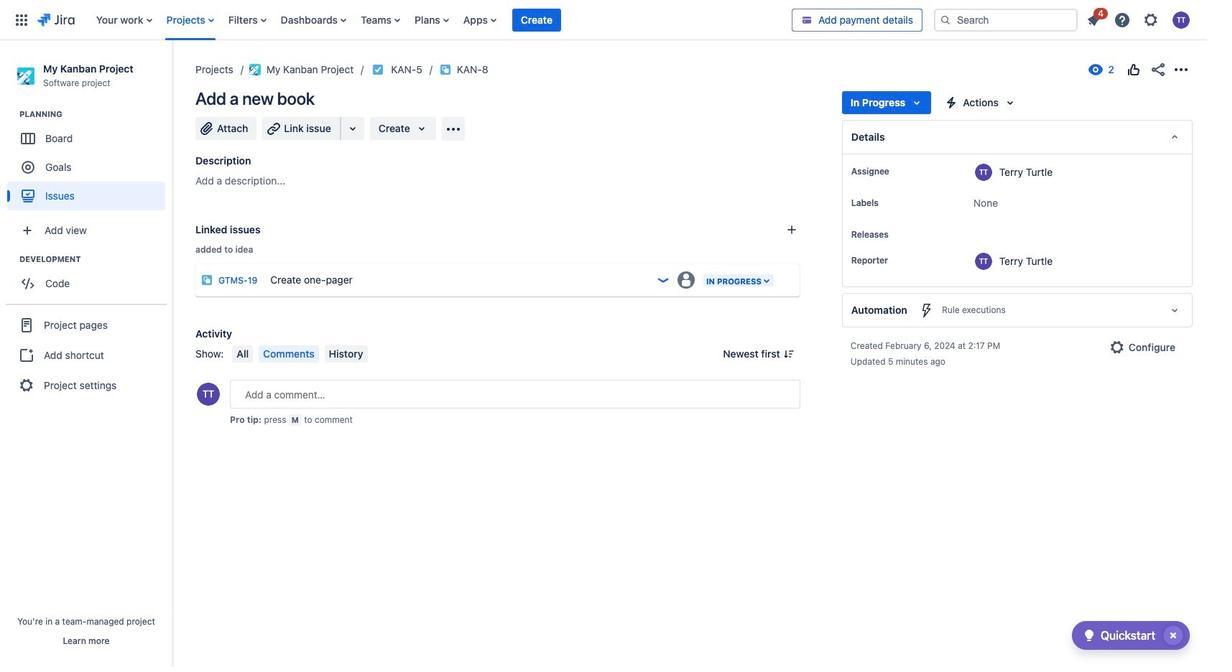 Task type: describe. For each thing, give the bounding box(es) containing it.
priority: low image
[[656, 273, 671, 288]]

issue type: sub-task image
[[201, 275, 213, 286]]

1 horizontal spatial list
[[1081, 5, 1199, 33]]

sidebar element
[[0, 40, 173, 668]]

Search field
[[935, 8, 1078, 31]]

copy link to issue image
[[486, 63, 497, 75]]

sidebar navigation image
[[157, 58, 188, 86]]

link web pages and more image
[[344, 120, 361, 137]]

your profile and settings image
[[1173, 11, 1190, 28]]

vote options: no one has voted for this issue yet. image
[[1126, 61, 1143, 78]]

reporter pin to top. only you can see pinned fields. image
[[891, 255, 903, 267]]

link an issue image
[[786, 224, 798, 236]]

0 horizontal spatial list item
[[512, 0, 561, 40]]

labels pin to top. only you can see pinned fields. image
[[882, 198, 893, 209]]

primary element
[[9, 0, 792, 40]]

subtask image
[[440, 64, 451, 75]]

add app image
[[445, 120, 462, 138]]

assignee pin to top. only you can see pinned fields. image
[[893, 166, 904, 178]]



Task type: locate. For each thing, give the bounding box(es) containing it.
more information about terry turtle image for assignee pin to top. only you can see pinned fields. icon
[[975, 164, 993, 181]]

0 horizontal spatial list
[[89, 0, 792, 40]]

1 more information about terry turtle image from the top
[[975, 164, 993, 181]]

goal image
[[22, 161, 35, 174]]

1 vertical spatial group
[[7, 254, 172, 303]]

task image
[[373, 64, 384, 75]]

0 vertical spatial heading
[[19, 109, 172, 120]]

details element
[[842, 120, 1193, 155]]

list
[[89, 0, 792, 40], [1081, 5, 1199, 33]]

more information about terry turtle image up automation element
[[975, 253, 993, 270]]

my kanban project image
[[249, 64, 261, 75]]

2 heading from the top
[[19, 254, 172, 265]]

help image
[[1114, 11, 1132, 28]]

notifications image
[[1086, 11, 1103, 28]]

more information about terry turtle image for reporter pin to top. only you can see pinned fields. image
[[975, 253, 993, 270]]

list item
[[512, 0, 561, 40], [1081, 5, 1109, 31]]

group for planning image
[[7, 109, 172, 215]]

1 vertical spatial more information about terry turtle image
[[975, 253, 993, 270]]

jira image
[[37, 11, 75, 28], [37, 11, 75, 28]]

settings image
[[1143, 11, 1160, 28]]

development image
[[2, 251, 19, 268]]

more information about terry turtle image down details element
[[975, 164, 993, 181]]

search image
[[940, 14, 952, 26]]

automation element
[[842, 293, 1193, 328]]

list item inside list
[[1081, 5, 1109, 31]]

None search field
[[935, 8, 1078, 31]]

appswitcher icon image
[[13, 11, 30, 28]]

list up subtask icon
[[89, 0, 792, 40]]

list up vote options: no one has voted for this issue yet. image
[[1081, 5, 1199, 33]]

1 heading from the top
[[19, 109, 172, 120]]

0 vertical spatial more information about terry turtle image
[[975, 164, 993, 181]]

2 more information about terry turtle image from the top
[[975, 253, 993, 270]]

dismiss quickstart image
[[1162, 625, 1185, 648]]

banner
[[0, 0, 1208, 40]]

actions image
[[1173, 61, 1190, 78]]

heading for planning image group
[[19, 109, 172, 120]]

check image
[[1081, 628, 1098, 645]]

planning image
[[2, 106, 19, 123]]

1 horizontal spatial list item
[[1081, 5, 1109, 31]]

group
[[7, 109, 172, 215], [7, 254, 172, 303], [6, 304, 167, 406]]

more information about terry turtle image
[[975, 164, 993, 181], [975, 253, 993, 270]]

0 vertical spatial group
[[7, 109, 172, 215]]

menu bar
[[230, 346, 371, 363]]

heading
[[19, 109, 172, 120], [19, 254, 172, 265]]

1 vertical spatial heading
[[19, 254, 172, 265]]

2 vertical spatial group
[[6, 304, 167, 406]]

Add a comment… field
[[230, 380, 801, 409]]

heading for development icon group
[[19, 254, 172, 265]]

group for development icon
[[7, 254, 172, 303]]



Task type: vqa. For each thing, say whether or not it's contained in the screenshot.
GTMS-10
no



